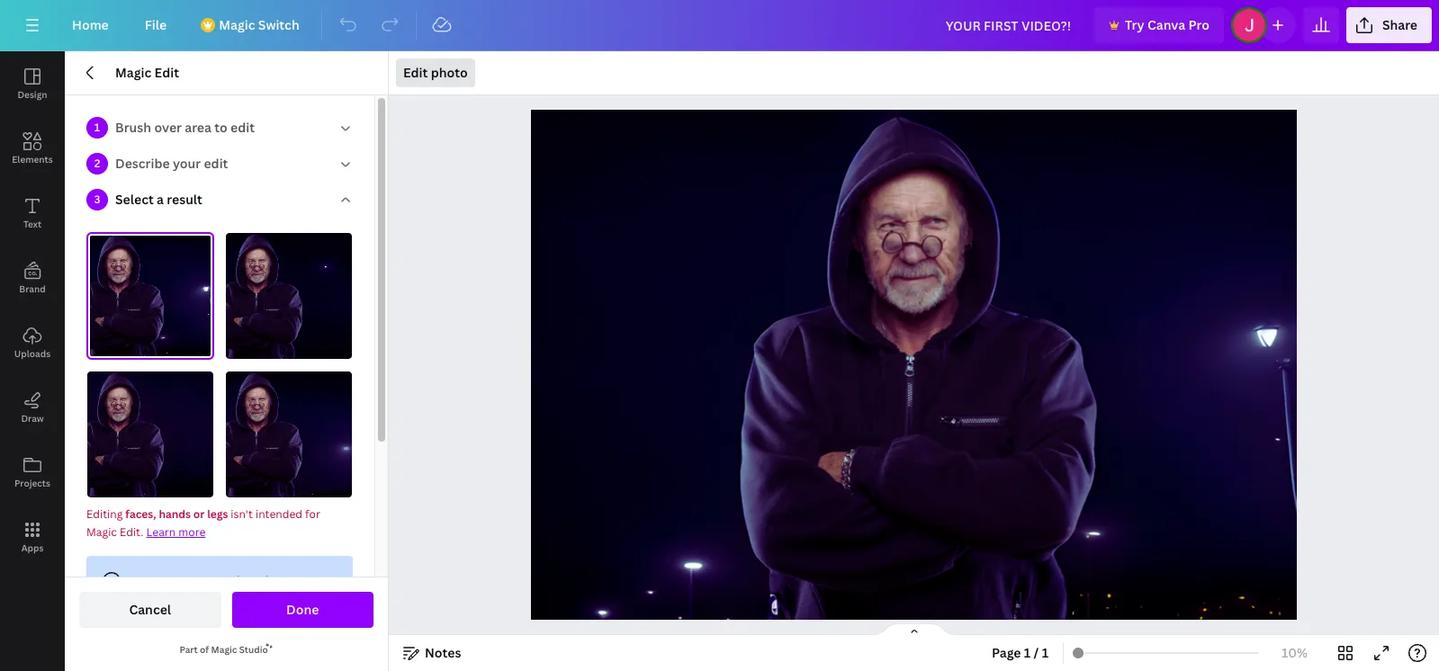 Task type: vqa. For each thing, say whether or not it's contained in the screenshot.
animeify IMAGE to the bottom
no



Task type: describe. For each thing, give the bounding box(es) containing it.
design
[[18, 88, 47, 101]]

learn more
[[146, 525, 206, 540]]

/
[[1034, 645, 1039, 662]]

try canva pro
[[1126, 16, 1210, 33]]

2 horizontal spatial 1
[[1042, 645, 1049, 662]]

editing
[[86, 507, 123, 522]]

part of
[[180, 644, 211, 656]]

to
[[215, 119, 228, 136]]

learn more link
[[146, 525, 206, 540]]

0 horizontal spatial a
[[157, 191, 164, 208]]

magic for magic switch
[[219, 16, 255, 33]]

isn't
[[231, 507, 253, 522]]

for inside bg remover may be a better option for this edit.
[[173, 593, 191, 610]]

3
[[94, 192, 100, 207]]

elements button
[[0, 116, 65, 181]]

share button
[[1347, 7, 1433, 43]]

over
[[154, 119, 182, 136]]

main menu bar
[[0, 0, 1440, 51]]

isn't intended for magic edit.
[[86, 507, 321, 540]]

cancel button
[[79, 593, 221, 629]]

hands
[[159, 507, 191, 522]]

cancel
[[129, 602, 171, 619]]

learn
[[146, 525, 176, 540]]

page
[[992, 645, 1022, 662]]

option
[[130, 593, 170, 610]]

1 vertical spatial edit
[[204, 155, 228, 172]]

remover
[[151, 573, 205, 590]]

describe
[[115, 155, 170, 172]]

or
[[193, 507, 205, 522]]

editing faces, hands or legs
[[86, 507, 228, 522]]

part
[[180, 644, 198, 656]]

brush over area to edit
[[115, 119, 255, 136]]

edit.
[[219, 593, 247, 610]]

brand
[[19, 283, 46, 295]]

legs
[[207, 507, 228, 522]]

may
[[208, 573, 234, 590]]

area
[[185, 119, 212, 136]]

projects
[[14, 477, 50, 490]]

photo
[[431, 64, 468, 81]]

be
[[237, 573, 252, 590]]

apps
[[21, 542, 44, 555]]

select a result
[[115, 191, 203, 208]]

add
[[884, 566, 909, 583]]

1 horizontal spatial 1
[[1025, 645, 1031, 662]]

text
[[23, 218, 42, 231]]

try
[[1126, 16, 1145, 33]]

page
[[912, 566, 941, 583]]

try canva pro button
[[1095, 7, 1225, 43]]

intended
[[256, 507, 303, 522]]

describe your edit
[[115, 155, 228, 172]]

magic studio
[[211, 644, 268, 656]]

edit inside dropdown button
[[403, 64, 428, 81]]



Task type: locate. For each thing, give the bounding box(es) containing it.
home
[[72, 16, 109, 33]]

for down remover
[[173, 593, 191, 610]]

2
[[94, 156, 100, 171]]

notes
[[425, 645, 461, 662]]

for
[[305, 507, 321, 522], [173, 593, 191, 610]]

+
[[874, 566, 881, 583]]

side panel tab list
[[0, 51, 65, 570]]

magic inside isn't intended for magic edit.
[[86, 525, 117, 540]]

faces,
[[125, 507, 156, 522]]

projects button
[[0, 440, 65, 505]]

home link
[[58, 7, 123, 43]]

done
[[286, 602, 319, 619]]

done button
[[232, 593, 374, 629]]

better
[[265, 573, 303, 590]]

apps button
[[0, 505, 65, 570]]

a
[[157, 191, 164, 208], [255, 573, 262, 590]]

for inside isn't intended for magic edit.
[[305, 507, 321, 522]]

edit
[[231, 119, 255, 136], [204, 155, 228, 172]]

1 horizontal spatial edit
[[231, 119, 255, 136]]

a inside bg remover may be a better option for this edit.
[[255, 573, 262, 590]]

1 horizontal spatial a
[[255, 573, 262, 590]]

magic down file dropdown button
[[115, 64, 152, 81]]

edit photo button
[[396, 59, 475, 87]]

text button
[[0, 181, 65, 246]]

edit photo
[[403, 64, 468, 81]]

1 up 2
[[94, 120, 100, 135]]

magic inside magic switch button
[[219, 16, 255, 33]]

+ add page
[[874, 566, 941, 583]]

0 horizontal spatial edit
[[204, 155, 228, 172]]

magic right of
[[211, 644, 237, 656]]

brush
[[115, 119, 151, 136]]

1 edit from the left
[[155, 64, 179, 81]]

draw
[[21, 412, 44, 425]]

your
[[173, 155, 201, 172]]

1 vertical spatial for
[[173, 593, 191, 610]]

edit right the 'to'
[[231, 119, 255, 136]]

show pages image
[[871, 623, 958, 638]]

1 right /
[[1042, 645, 1049, 662]]

+ add page button
[[562, 557, 1253, 593]]

studio
[[239, 644, 268, 656]]

magic switch
[[219, 16, 300, 33]]

edit left photo
[[403, 64, 428, 81]]

10% button
[[1266, 639, 1325, 668]]

1 vertical spatial a
[[255, 573, 262, 590]]

switch
[[258, 16, 300, 33]]

edit
[[155, 64, 179, 81], [403, 64, 428, 81]]

0 vertical spatial for
[[305, 507, 321, 522]]

page 1 / 1
[[992, 645, 1049, 662]]

0 vertical spatial a
[[157, 191, 164, 208]]

result
[[167, 191, 203, 208]]

Design title text field
[[932, 7, 1088, 43]]

magic edit
[[115, 64, 179, 81]]

draw button
[[0, 376, 65, 440]]

brand button
[[0, 246, 65, 311]]

bg remover may be a better option for this edit.
[[130, 573, 303, 610]]

file button
[[130, 7, 181, 43]]

magic left switch at the top of the page
[[219, 16, 255, 33]]

1
[[94, 120, 100, 135], [1025, 645, 1031, 662], [1042, 645, 1049, 662]]

magic
[[219, 16, 255, 33], [115, 64, 152, 81], [86, 525, 117, 540], [211, 644, 237, 656]]

this
[[194, 593, 216, 610]]

file
[[145, 16, 167, 33]]

edit.
[[120, 525, 144, 540]]

1 horizontal spatial for
[[305, 507, 321, 522]]

0 horizontal spatial 1
[[94, 120, 100, 135]]

magic down editing
[[86, 525, 117, 540]]

1 horizontal spatial edit
[[403, 64, 428, 81]]

a left result
[[157, 191, 164, 208]]

edit right the your
[[204, 155, 228, 172]]

design button
[[0, 51, 65, 116]]

magic for magic studio
[[211, 644, 237, 656]]

pro
[[1189, 16, 1210, 33]]

uploads
[[14, 348, 51, 360]]

uploads button
[[0, 311, 65, 376]]

of
[[200, 644, 209, 656]]

more
[[178, 525, 206, 540]]

notes button
[[396, 639, 469, 668]]

1 left /
[[1025, 645, 1031, 662]]

select
[[115, 191, 154, 208]]

10%
[[1282, 645, 1308, 662]]

0 horizontal spatial edit
[[155, 64, 179, 81]]

for right intended
[[305, 507, 321, 522]]

share
[[1383, 16, 1418, 33]]

edit down file dropdown button
[[155, 64, 179, 81]]

0 horizontal spatial for
[[173, 593, 191, 610]]

magic switch button
[[188, 7, 314, 43]]

2 edit from the left
[[403, 64, 428, 81]]

magic for magic edit
[[115, 64, 152, 81]]

bg
[[130, 573, 148, 590]]

0 vertical spatial edit
[[231, 119, 255, 136]]

canva
[[1148, 16, 1186, 33]]

elements
[[12, 153, 53, 166]]

a right be
[[255, 573, 262, 590]]



